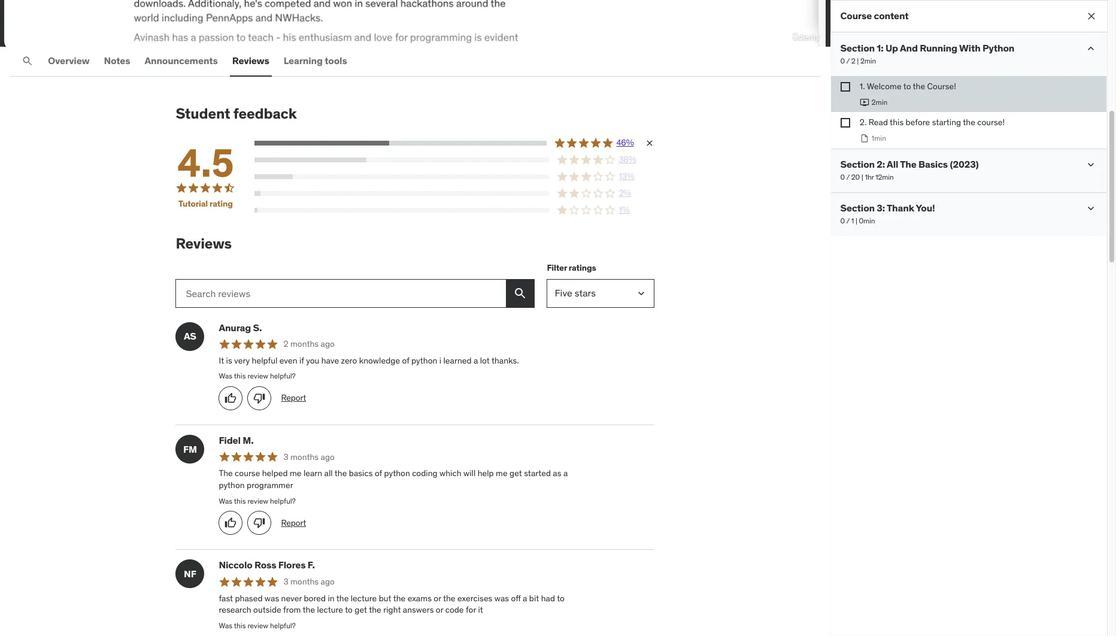Task type: describe. For each thing, give the bounding box(es) containing it.
search image
[[22, 55, 34, 67]]

content
[[875, 10, 909, 22]]

zero
[[341, 355, 357, 366]]

13%
[[619, 171, 635, 182]]

1
[[852, 216, 855, 225]]

was for fidel m.
[[219, 496, 233, 505]]

code
[[446, 605, 464, 615]]

get inside fast phased was never bored in the lecture but the exams or the exercises was off a bit had to research outside from the lecture to get the right answers or code for it
[[355, 605, 367, 615]]

ross
[[255, 559, 276, 571]]

course content
[[841, 10, 909, 22]]

announcements button
[[142, 47, 220, 75]]

helpful? for ross
[[270, 621, 296, 630]]

exams
[[408, 593, 432, 604]]

is
[[226, 355, 232, 366]]

it is very helpful even if you have zero knowledge of python i learned a lot thanks.
[[219, 355, 519, 366]]

which
[[440, 468, 462, 479]]

of inside the course helped me learn all the basics of python coding which will help me get started as a python programmer
[[375, 468, 382, 479]]

coding
[[412, 468, 438, 479]]

section 1: up and running with python 0 / 2 | 2min
[[841, 42, 1015, 65]]

2 months ago
[[284, 338, 335, 349]]

was this review helpful? for ross
[[219, 621, 296, 630]]

section 3: thank you! button
[[841, 202, 936, 214]]

right
[[384, 605, 401, 615]]

/ inside section 2: all the basics (2023) 0 / 20 | 1hr 12min
[[847, 173, 850, 182]]

report button for fidel m.
[[281, 517, 306, 529]]

was for niccolo ross flores f.
[[219, 621, 233, 630]]

in
[[328, 593, 335, 604]]

| inside section 3: thank you! 0 / 1 | 0min
[[856, 216, 858, 225]]

review for ross
[[248, 621, 268, 630]]

help
[[478, 468, 494, 479]]

3:
[[877, 202, 886, 214]]

will
[[464, 468, 476, 479]]

1 vertical spatial reviews
[[176, 234, 232, 253]]

add note image
[[159, 26, 174, 40]]

all
[[887, 158, 899, 170]]

helpful? for s.
[[270, 372, 296, 381]]

feedback
[[233, 104, 297, 123]]

it
[[478, 605, 483, 615]]

as
[[184, 330, 196, 342]]

2:
[[877, 158, 886, 170]]

months for anurag s.
[[291, 338, 319, 349]]

before
[[906, 117, 931, 128]]

course
[[235, 468, 260, 479]]

you!
[[917, 202, 936, 214]]

basics
[[919, 158, 949, 170]]

1:
[[877, 42, 884, 54]]

46% button
[[255, 137, 655, 149]]

1hr
[[866, 173, 874, 182]]

sidebar element
[[831, 0, 1108, 636]]

0min
[[860, 216, 876, 225]]

you
[[306, 355, 320, 366]]

small image for section 3: thank you!
[[1086, 202, 1098, 214]]

close course content sidebar image
[[1086, 10, 1098, 22]]

2. read this before starting the course!
[[860, 117, 1005, 128]]

all
[[324, 468, 333, 479]]

it
[[219, 355, 224, 366]]

small image
[[1086, 159, 1098, 171]]

mark as unhelpful image
[[254, 517, 266, 529]]

fast
[[219, 593, 233, 604]]

started
[[524, 468, 551, 479]]

off
[[511, 593, 521, 604]]

student feedback
[[176, 104, 297, 123]]

programmer
[[247, 480, 293, 491]]

ago for niccolo ross flores f.
[[321, 576, 335, 587]]

bored
[[304, 593, 326, 604]]

anurag
[[219, 321, 251, 333]]

running
[[920, 42, 958, 54]]

1 horizontal spatial to
[[557, 593, 565, 604]]

the inside section 2: all the basics (2023) 0 / 20 | 1hr 12min
[[901, 158, 917, 170]]

1 was from the left
[[265, 593, 279, 604]]

read
[[869, 117, 888, 128]]

was this review helpful? for m.
[[219, 496, 296, 505]]

/ inside the section 1: up and running with python 0 / 2 | 2min
[[847, 56, 850, 65]]

filter
[[547, 263, 567, 273]]

2 was from the left
[[495, 593, 509, 604]]

flores
[[278, 559, 306, 571]]

notes
[[104, 55, 130, 67]]

section for section 3: thank you!
[[841, 202, 875, 214]]

i
[[440, 355, 442, 366]]

filter ratings
[[547, 263, 597, 273]]

nf
[[184, 568, 196, 580]]

this for ross
[[234, 621, 246, 630]]

0 inside section 3: thank you! 0 / 1 | 0min
[[841, 216, 846, 225]]

0 vertical spatial or
[[434, 593, 441, 604]]

months for fidel m.
[[291, 451, 319, 462]]

0 horizontal spatial python
[[219, 480, 245, 491]]

starting
[[933, 117, 962, 128]]

2 inside the section 1: up and running with python 0 / 2 | 2min
[[852, 56, 856, 65]]

1. welcome to the course!
[[860, 81, 957, 92]]

phased
[[235, 593, 263, 604]]

announcements
[[145, 55, 218, 67]]

from
[[283, 605, 301, 615]]

student
[[176, 104, 230, 123]]

reviews inside reviews button
[[232, 55, 269, 67]]

rating
[[210, 199, 233, 209]]

course
[[841, 10, 873, 22]]

section 2: all the basics (2023) button
[[841, 158, 980, 170]]

a inside the course helped me learn all the basics of python coding which will help me get started as a python programmer
[[564, 468, 568, 479]]

0 horizontal spatial to
[[345, 605, 353, 615]]

exercises
[[458, 593, 493, 604]]

bit
[[530, 593, 539, 604]]

xsmall image for 2. read this before starting the course!
[[841, 118, 851, 128]]

for
[[466, 605, 476, 615]]

1.
[[860, 81, 865, 92]]

1 me from the left
[[290, 468, 302, 479]]

2min inside the section 1: up and running with python 0 / 2 | 2min
[[861, 56, 877, 65]]

Search reviews text field
[[176, 279, 506, 308]]

| inside the section 1: up and running with python 0 / 2 | 2min
[[858, 56, 859, 65]]

start read this before starting the course! image
[[860, 134, 870, 143]]

learning tools
[[284, 55, 347, 67]]

3 for ross
[[284, 576, 289, 587]]

report button for anurag s.
[[281, 393, 306, 404]]

report for m.
[[281, 517, 306, 528]]

tutorial
[[179, 199, 208, 209]]

months for niccolo ross flores f.
[[291, 576, 319, 587]]

progress bar slider
[[7, 8, 824, 23]]

learned
[[444, 355, 472, 366]]

basics
[[349, 468, 373, 479]]

section 2: all the basics (2023) 0 / 20 | 1hr 12min
[[841, 158, 980, 182]]

section for section 2: all the basics (2023)
[[841, 158, 875, 170]]

this for m.
[[234, 496, 246, 505]]

1 vertical spatial or
[[436, 605, 444, 615]]

knowledge
[[359, 355, 400, 366]]



Task type: vqa. For each thing, say whether or not it's contained in the screenshot.
Show More
no



Task type: locate. For each thing, give the bounding box(es) containing it.
0 horizontal spatial was
[[265, 593, 279, 604]]

1 vertical spatial 2
[[284, 338, 289, 349]]

was this review helpful?
[[219, 372, 296, 381], [219, 496, 296, 505], [219, 621, 296, 630]]

1 vertical spatial 0
[[841, 173, 846, 182]]

fidel
[[219, 434, 241, 446]]

months up learn
[[291, 451, 319, 462]]

answers
[[403, 605, 434, 615]]

was this review helpful? down programmer
[[219, 496, 296, 505]]

/
[[847, 56, 850, 65], [847, 173, 850, 182], [847, 216, 850, 225]]

1%
[[619, 204, 630, 215]]

0 vertical spatial small image
[[1086, 43, 1098, 55]]

2min right the stop welcome to the course! icon
[[872, 97, 888, 106]]

fast phased was never bored in the lecture but the exams or the exercises was off a bit had to research outside from the lecture to get the right answers or code for it
[[219, 593, 565, 615]]

0 vertical spatial lecture
[[351, 593, 377, 604]]

0 vertical spatial a
[[474, 355, 478, 366]]

get inside the course helped me learn all the basics of python coding which will help me get started as a python programmer
[[510, 468, 522, 479]]

python
[[412, 355, 438, 366], [384, 468, 410, 479], [219, 480, 245, 491]]

0 vertical spatial 3
[[284, 451, 289, 462]]

2 small image from the top
[[1086, 202, 1098, 214]]

1 vertical spatial 2min
[[872, 97, 888, 106]]

0 vertical spatial report
[[281, 393, 306, 403]]

2 vertical spatial to
[[345, 605, 353, 615]]

report button right mark as unhelpful image
[[281, 393, 306, 404]]

1 vertical spatial get
[[355, 605, 367, 615]]

0 inside section 2: all the basics (2023) 0 / 20 | 1hr 12min
[[841, 173, 846, 182]]

helpful? down from
[[270, 621, 296, 630]]

2 3 months ago from the top
[[284, 576, 335, 587]]

1 horizontal spatial was
[[495, 593, 509, 604]]

of right the knowledge at the left of page
[[402, 355, 410, 366]]

the course helped me learn all the basics of python coding which will help me get started as a python programmer
[[219, 468, 568, 491]]

1 helpful? from the top
[[270, 372, 296, 381]]

overview
[[48, 55, 90, 67]]

was this review helpful? for s.
[[219, 372, 296, 381]]

2 section from the top
[[841, 158, 875, 170]]

1 vertical spatial was this review helpful?
[[219, 496, 296, 505]]

3 for m.
[[284, 451, 289, 462]]

get
[[510, 468, 522, 479], [355, 605, 367, 615]]

1 horizontal spatial of
[[402, 355, 410, 366]]

was down research
[[219, 621, 233, 630]]

1 3 from the top
[[284, 451, 289, 462]]

of right the basics
[[375, 468, 382, 479]]

never
[[281, 593, 302, 604]]

1 vertical spatial ago
[[321, 451, 335, 462]]

1 months from the top
[[291, 338, 319, 349]]

report right mark as unhelpful image
[[281, 393, 306, 403]]

2 vertical spatial |
[[856, 216, 858, 225]]

learning
[[284, 55, 323, 67]]

0 vertical spatial to
[[904, 81, 912, 92]]

s.
[[253, 321, 262, 333]]

1 horizontal spatial lecture
[[351, 593, 377, 604]]

to inside sidebar element
[[904, 81, 912, 92]]

section inside section 2: all the basics (2023) 0 / 20 | 1hr 12min
[[841, 158, 875, 170]]

4.5
[[177, 139, 234, 187]]

section up 1 on the top
[[841, 202, 875, 214]]

0 horizontal spatial me
[[290, 468, 302, 479]]

1 3 months ago from the top
[[284, 451, 335, 462]]

1 section from the top
[[841, 42, 875, 54]]

tutorial rating
[[179, 199, 233, 209]]

1 vertical spatial was
[[219, 496, 233, 505]]

0 left 20 in the right of the page
[[841, 173, 846, 182]]

3 helpful? from the top
[[270, 621, 296, 630]]

3 ago from the top
[[321, 576, 335, 587]]

1 / from the top
[[847, 56, 850, 65]]

a right as
[[564, 468, 568, 479]]

fidel m.
[[219, 434, 254, 446]]

if
[[300, 355, 304, 366]]

1 vertical spatial /
[[847, 173, 850, 182]]

2 review from the top
[[248, 496, 268, 505]]

section inside the section 1: up and running with python 0 / 2 | 2min
[[841, 42, 875, 54]]

0 horizontal spatial a
[[474, 355, 478, 366]]

to right had
[[557, 593, 565, 604]]

review down the helpful
[[248, 372, 268, 381]]

2 report button from the top
[[281, 517, 306, 529]]

1 horizontal spatial get
[[510, 468, 522, 479]]

me left learn
[[290, 468, 302, 479]]

2
[[852, 56, 856, 65], [284, 338, 289, 349]]

section left the 1:
[[841, 42, 875, 54]]

2 vertical spatial was this review helpful?
[[219, 621, 296, 630]]

1 horizontal spatial the
[[901, 158, 917, 170]]

small image
[[1086, 43, 1098, 55], [1086, 202, 1098, 214]]

months up if at the left bottom
[[291, 338, 319, 349]]

was up outside
[[265, 593, 279, 604]]

3 review from the top
[[248, 621, 268, 630]]

reviews button
[[230, 47, 272, 75]]

and
[[901, 42, 918, 54]]

this right 'read'
[[890, 117, 904, 128]]

helpful? down programmer
[[270, 496, 296, 505]]

/ inside section 3: thank you! 0 / 1 | 0min
[[847, 216, 850, 225]]

review down outside
[[248, 621, 268, 630]]

section up 20 in the right of the page
[[841, 158, 875, 170]]

2 vertical spatial months
[[291, 576, 319, 587]]

python
[[983, 42, 1015, 54]]

1 horizontal spatial me
[[496, 468, 508, 479]]

1 horizontal spatial a
[[523, 593, 527, 604]]

2 was this review helpful? from the top
[[219, 496, 296, 505]]

xsmall image for 1. welcome to the course!
[[841, 82, 851, 92]]

(2023)
[[951, 158, 980, 170]]

3 months ago for fidel m.
[[284, 451, 335, 462]]

1 vertical spatial to
[[557, 593, 565, 604]]

thank
[[887, 202, 915, 214]]

section
[[841, 42, 875, 54], [841, 158, 875, 170], [841, 202, 875, 214]]

1 xsmall image from the top
[[841, 82, 851, 92]]

the
[[913, 81, 926, 92], [964, 117, 976, 128], [335, 468, 347, 479], [337, 593, 349, 604], [393, 593, 406, 604], [443, 593, 456, 604], [303, 605, 315, 615], [369, 605, 382, 615]]

was
[[219, 372, 233, 381], [219, 496, 233, 505], [219, 621, 233, 630]]

0 vertical spatial get
[[510, 468, 522, 479]]

get left started
[[510, 468, 522, 479]]

had
[[541, 593, 555, 604]]

lecture down 'in'
[[317, 605, 343, 615]]

1 vertical spatial |
[[862, 173, 864, 182]]

0 vertical spatial review
[[248, 372, 268, 381]]

3 was from the top
[[219, 621, 233, 630]]

ago
[[321, 338, 335, 349], [321, 451, 335, 462], [321, 576, 335, 587]]

small image for section 1: up and running with python
[[1086, 43, 1098, 55]]

1 review from the top
[[248, 372, 268, 381]]

0 vertical spatial python
[[412, 355, 438, 366]]

ratings
[[569, 263, 597, 273]]

report for s.
[[281, 393, 306, 403]]

expanded view image
[[806, 26, 821, 40]]

the left course
[[219, 468, 233, 479]]

helpful? for m.
[[270, 496, 296, 505]]

python left "i"
[[412, 355, 438, 366]]

2 vertical spatial section
[[841, 202, 875, 214]]

niccolo
[[219, 559, 253, 571]]

0
[[841, 56, 846, 65], [841, 173, 846, 182], [841, 216, 846, 225]]

0 vertical spatial helpful?
[[270, 372, 296, 381]]

3 / from the top
[[847, 216, 850, 225]]

0 vertical spatial 0
[[841, 56, 846, 65]]

0 horizontal spatial lecture
[[317, 605, 343, 615]]

as
[[553, 468, 562, 479]]

this down research
[[234, 621, 246, 630]]

1 vertical spatial report button
[[281, 517, 306, 529]]

2 vertical spatial was
[[219, 621, 233, 630]]

2 3 from the top
[[284, 576, 289, 587]]

ago for anurag s.
[[321, 338, 335, 349]]

2 horizontal spatial a
[[564, 468, 568, 479]]

1 vertical spatial python
[[384, 468, 410, 479]]

2 vertical spatial a
[[523, 593, 527, 604]]

0 vertical spatial 2
[[852, 56, 856, 65]]

the right all
[[901, 158, 917, 170]]

2%
[[619, 188, 632, 198]]

the inside the course helped me learn all the basics of python coding which will help me get started as a python programmer
[[219, 468, 233, 479]]

submit search image
[[514, 286, 528, 301]]

1 vertical spatial section
[[841, 158, 875, 170]]

2.
[[860, 117, 867, 128]]

0 horizontal spatial 2
[[284, 338, 289, 349]]

0 vertical spatial ago
[[321, 338, 335, 349]]

2 vertical spatial python
[[219, 480, 245, 491]]

report button right mark as unhelpful icon
[[281, 517, 306, 529]]

|
[[858, 56, 859, 65], [862, 173, 864, 182], [856, 216, 858, 225]]

0 left 1 on the top
[[841, 216, 846, 225]]

even
[[280, 355, 298, 366]]

1 vertical spatial of
[[375, 468, 382, 479]]

0 vertical spatial of
[[402, 355, 410, 366]]

helpful
[[252, 355, 278, 366]]

xsmall image left 2. at the top
[[841, 118, 851, 128]]

3 was this review helpful? from the top
[[219, 621, 296, 630]]

or right exams
[[434, 593, 441, 604]]

ago up all
[[321, 451, 335, 462]]

was left off at the left
[[495, 593, 509, 604]]

1 vertical spatial 3 months ago
[[284, 576, 335, 587]]

1 was this review helpful? from the top
[[219, 372, 296, 381]]

get left right
[[355, 605, 367, 615]]

mark as helpful image
[[225, 393, 237, 405]]

2 horizontal spatial python
[[412, 355, 438, 366]]

1 vertical spatial review
[[248, 496, 268, 505]]

0 vertical spatial |
[[858, 56, 859, 65]]

small image down close course content sidebar image
[[1086, 43, 1098, 55]]

1 vertical spatial helpful?
[[270, 496, 296, 505]]

helpful?
[[270, 372, 296, 381], [270, 496, 296, 505], [270, 621, 296, 630]]

this for s.
[[234, 372, 246, 381]]

2 xsmall image from the top
[[841, 118, 851, 128]]

learn
[[304, 468, 322, 479]]

3 months from the top
[[291, 576, 319, 587]]

stop welcome to the course! image
[[860, 98, 870, 107]]

ago up 'in'
[[321, 576, 335, 587]]

0 vertical spatial section
[[841, 42, 875, 54]]

1 report from the top
[[281, 393, 306, 403]]

1 report button from the top
[[281, 393, 306, 404]]

3 section from the top
[[841, 202, 875, 214]]

a right off at the left
[[523, 593, 527, 604]]

very
[[234, 355, 250, 366]]

3 down flores
[[284, 576, 289, 587]]

mark as helpful image
[[225, 517, 237, 529]]

2 was from the top
[[219, 496, 233, 505]]

0 vertical spatial 2min
[[861, 56, 877, 65]]

1 vertical spatial the
[[219, 468, 233, 479]]

0 horizontal spatial of
[[375, 468, 382, 479]]

1 vertical spatial 3
[[284, 576, 289, 587]]

was up mark as helpful image
[[219, 496, 233, 505]]

reviews left learning at the left top of page
[[232, 55, 269, 67]]

2 months from the top
[[291, 451, 319, 462]]

2min up 1. in the top of the page
[[861, 56, 877, 65]]

0 horizontal spatial get
[[355, 605, 367, 615]]

0 inside the section 1: up and running with python 0 / 2 | 2min
[[841, 56, 846, 65]]

0 vertical spatial xsmall image
[[841, 82, 851, 92]]

2 vertical spatial 0
[[841, 216, 846, 225]]

0 vertical spatial 3 months ago
[[284, 451, 335, 462]]

1 vertical spatial lecture
[[317, 605, 343, 615]]

or left code
[[436, 605, 444, 615]]

a left lot
[[474, 355, 478, 366]]

2 ago from the top
[[321, 451, 335, 462]]

0 vertical spatial report button
[[281, 393, 306, 404]]

1 horizontal spatial 2
[[852, 56, 856, 65]]

ago up have
[[321, 338, 335, 349]]

1 small image from the top
[[1086, 43, 1098, 55]]

3 months ago up learn
[[284, 451, 335, 462]]

was this review helpful? down outside
[[219, 621, 296, 630]]

niccolo ross flores f.
[[219, 559, 315, 571]]

was this review helpful? down the helpful
[[219, 372, 296, 381]]

2 / from the top
[[847, 173, 850, 182]]

3 up "helped"
[[284, 451, 289, 462]]

1 ago from the top
[[321, 338, 335, 349]]

m.
[[243, 434, 254, 446]]

review for m.
[[248, 496, 268, 505]]

python left 'coding'
[[384, 468, 410, 479]]

| inside section 2: all the basics (2023) 0 / 20 | 1hr 12min
[[862, 173, 864, 182]]

1 vertical spatial a
[[564, 468, 568, 479]]

months down f.
[[291, 576, 319, 587]]

mark as unhelpful image
[[254, 393, 266, 405]]

0 vertical spatial /
[[847, 56, 850, 65]]

1 was from the top
[[219, 372, 233, 381]]

20
[[852, 173, 861, 182]]

a inside fast phased was never bored in the lecture but the exams or the exercises was off a bit had to research outside from the lecture to get the right answers or code for it
[[523, 593, 527, 604]]

outside
[[253, 605, 281, 615]]

fullscreen image
[[783, 26, 798, 40]]

the inside the course helped me learn all the basics of python coding which will help me get started as a python programmer
[[335, 468, 347, 479]]

2 me from the left
[[496, 468, 508, 479]]

2 0 from the top
[[841, 173, 846, 182]]

2 helpful? from the top
[[270, 496, 296, 505]]

to left right
[[345, 605, 353, 615]]

1 horizontal spatial python
[[384, 468, 410, 479]]

this inside sidebar element
[[890, 117, 904, 128]]

small image down small icon
[[1086, 202, 1098, 214]]

have
[[322, 355, 339, 366]]

section for section 1: up and running with python
[[841, 42, 875, 54]]

3 months ago down f.
[[284, 576, 335, 587]]

reviews down tutorial rating
[[176, 234, 232, 253]]

3
[[284, 451, 289, 462], [284, 576, 289, 587]]

section inside section 3: thank you! 0 / 1 | 0min
[[841, 202, 875, 214]]

report
[[281, 393, 306, 403], [281, 517, 306, 528]]

of
[[402, 355, 410, 366], [375, 468, 382, 479]]

reviews
[[232, 55, 269, 67], [176, 234, 232, 253]]

anurag s.
[[219, 321, 262, 333]]

1 vertical spatial xsmall image
[[841, 118, 851, 128]]

was down is
[[219, 372, 233, 381]]

helpful? down even
[[270, 372, 296, 381]]

2% button
[[255, 187, 655, 199]]

report right mark as unhelpful icon
[[281, 517, 306, 528]]

0 vertical spatial was
[[219, 372, 233, 381]]

ago for fidel m.
[[321, 451, 335, 462]]

38% button
[[255, 154, 655, 166]]

3 months ago for niccolo ross flores f.
[[284, 576, 335, 587]]

research
[[219, 605, 251, 615]]

me
[[290, 468, 302, 479], [496, 468, 508, 479]]

0 vertical spatial reviews
[[232, 55, 269, 67]]

13% button
[[255, 171, 655, 183]]

1 0 from the top
[[841, 56, 846, 65]]

lecture left but
[[351, 593, 377, 604]]

0 vertical spatial the
[[901, 158, 917, 170]]

2 vertical spatial /
[[847, 216, 850, 225]]

1 vertical spatial report
[[281, 517, 306, 528]]

to right welcome
[[904, 81, 912, 92]]

me right help
[[496, 468, 508, 479]]

helped
[[262, 468, 288, 479]]

was for anurag s.
[[219, 372, 233, 381]]

this down very
[[234, 372, 246, 381]]

xsmall image
[[645, 138, 655, 148]]

xsmall image left 1. in the top of the page
[[841, 82, 851, 92]]

0 vertical spatial months
[[291, 338, 319, 349]]

notes button
[[102, 47, 133, 75]]

0 horizontal spatial the
[[219, 468, 233, 479]]

2 report from the top
[[281, 517, 306, 528]]

1:39
[[133, 27, 149, 38]]

fm
[[183, 443, 197, 455]]

with
[[960, 42, 981, 54]]

1 vertical spatial small image
[[1086, 202, 1098, 214]]

2 horizontal spatial to
[[904, 81, 912, 92]]

0 down course
[[841, 56, 846, 65]]

46%
[[617, 137, 634, 148]]

xsmall image
[[841, 82, 851, 92], [841, 118, 851, 128]]

this up mark as helpful image
[[234, 496, 246, 505]]

0 vertical spatial was this review helpful?
[[219, 372, 296, 381]]

python down course
[[219, 480, 245, 491]]

2 vertical spatial review
[[248, 621, 268, 630]]

2 vertical spatial helpful?
[[270, 621, 296, 630]]

review for s.
[[248, 372, 268, 381]]

3 0 from the top
[[841, 216, 846, 225]]

review down programmer
[[248, 496, 268, 505]]

2 vertical spatial ago
[[321, 576, 335, 587]]

section 1: up and running with python button
[[841, 42, 1015, 54]]

course!
[[928, 81, 957, 92]]

1 vertical spatial months
[[291, 451, 319, 462]]



